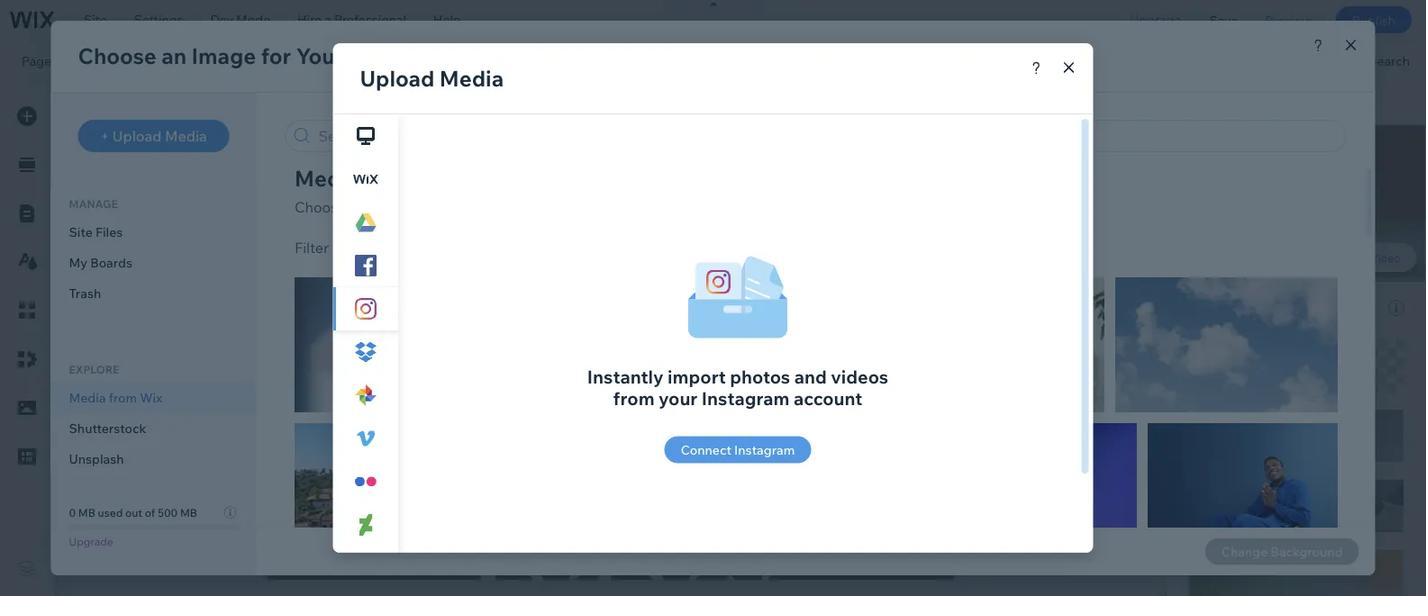 Task type: describe. For each thing, give the bounding box(es) containing it.
hire a professional
[[297, 12, 406, 27]]

dev mode
[[210, 12, 270, 27]]

backgrounds
[[1244, 300, 1321, 316]]

video
[[1371, 251, 1401, 265]]

and
[[1245, 420, 1270, 438]]

clothes
[[1274, 420, 1325, 438]]

treats and clothes for your furry friends
[[1201, 420, 1381, 460]]

layout
[[1355, 140, 1395, 156]]

home
[[57, 52, 93, 68]]

settings
[[134, 12, 183, 27]]

site
[[84, 12, 107, 27]]

feed!
[[1326, 331, 1363, 349]]

publish button
[[1337, 6, 1412, 33]]

help
[[433, 12, 461, 27]]

professional
[[334, 12, 406, 27]]

search button
[[1331, 41, 1427, 80]]

content
[[1222, 140, 1270, 156]]

welcome
[[1201, 331, 1263, 349]]



Task type: vqa. For each thing, say whether or not it's contained in the screenshot.
the Choose
no



Task type: locate. For each thing, give the bounding box(es) containing it.
title
[[1189, 385, 1215, 401]]

toro's
[[1284, 331, 1323, 349]]

publish
[[1353, 12, 1396, 28]]

1 vertical spatial your
[[1351, 420, 1381, 438]]

for
[[1329, 420, 1348, 438]]

button
[[1189, 496, 1229, 511]]

treats
[[1201, 420, 1242, 438]]

save button
[[1196, 0, 1252, 40]]

friends
[[1239, 442, 1289, 460]]

0 vertical spatial your
[[536, 52, 562, 68]]

search
[[1369, 52, 1410, 68]]

domain
[[565, 52, 611, 68]]

connect
[[483, 52, 533, 68]]

paragraph
[[1189, 296, 1250, 311]]

None text field
[[1189, 517, 1351, 550]]

your left domain
[[536, 52, 562, 68]]

1 horizontal spatial your
[[1351, 420, 1381, 438]]

upgrade
[[1130, 12, 1182, 27]]

furry
[[1201, 442, 1236, 460]]

dev
[[210, 12, 233, 27]]

0 horizontal spatial your
[[536, 52, 562, 68]]

to
[[1267, 331, 1280, 349]]

preview
[[1266, 12, 1312, 28]]

your inside 'treats and clothes for your furry friends'
[[1351, 420, 1381, 438]]

welcome to toro's feed!
[[1201, 331, 1363, 349]]

your right the for
[[1351, 420, 1381, 438]]

hire
[[297, 12, 322, 27]]

https://www.wix.com/mysite
[[310, 52, 475, 68]]

https://www.wix.com/mysite connect your domain
[[310, 52, 611, 68]]

mode
[[236, 12, 270, 27]]

save
[[1210, 12, 1239, 28]]

selected backgrounds
[[1189, 300, 1321, 316]]

preview button
[[1252, 0, 1326, 40]]

your
[[536, 52, 562, 68], [1351, 420, 1381, 438]]

a
[[325, 12, 332, 27]]

selected
[[1189, 300, 1241, 316]]



